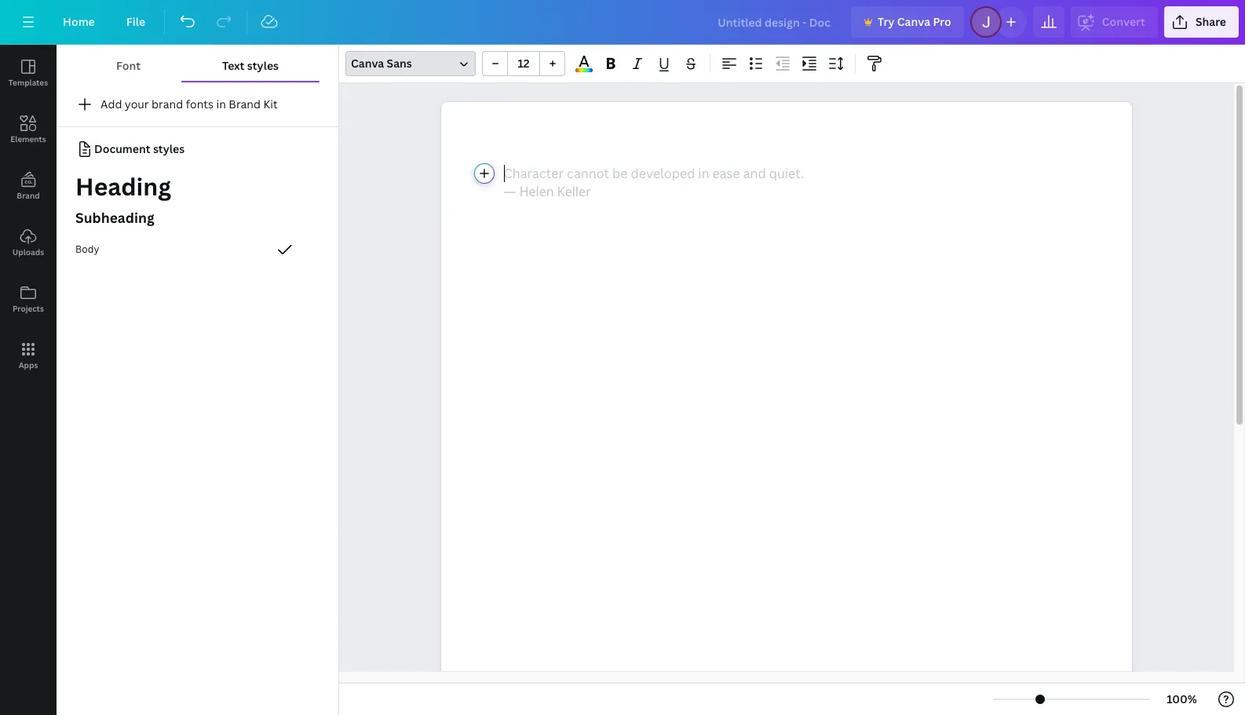 Task type: vqa. For each thing, say whether or not it's contained in the screenshot.
Share dropdown button
yes



Task type: describe. For each thing, give the bounding box(es) containing it.
styles for document styles
[[153, 141, 185, 156]]

home link
[[50, 6, 107, 38]]

apps
[[19, 360, 38, 371]]

font button
[[75, 51, 182, 81]]

apps button
[[0, 328, 57, 384]]

try
[[878, 14, 895, 29]]

file
[[126, 14, 145, 29]]

elements button
[[0, 101, 57, 158]]

main menu bar
[[0, 0, 1246, 45]]

templates
[[9, 77, 48, 88]]

heading subheading
[[75, 170, 171, 227]]

body button
[[57, 234, 339, 266]]

in
[[216, 97, 226, 112]]

canva sans
[[351, 56, 412, 71]]

text styles
[[222, 58, 279, 73]]

uploads
[[12, 247, 44, 258]]

side panel tab list
[[0, 45, 57, 384]]

brand inside button
[[17, 190, 40, 201]]

brand
[[152, 97, 183, 112]]

kit
[[264, 97, 278, 112]]

document
[[94, 141, 150, 156]]

heading
[[75, 170, 171, 203]]

fonts
[[186, 97, 214, 112]]

100% button
[[1157, 687, 1208, 712]]

home
[[63, 14, 95, 29]]

pro
[[934, 14, 952, 29]]

canva inside button
[[898, 14, 931, 29]]

subheading button
[[57, 203, 339, 234]]

text styles button
[[182, 51, 320, 81]]



Task type: locate. For each thing, give the bounding box(es) containing it.
your
[[125, 97, 149, 112]]

styles
[[247, 58, 279, 73], [153, 141, 185, 156]]

1 horizontal spatial brand
[[229, 97, 261, 112]]

canva sans button
[[346, 51, 476, 76]]

heading button
[[57, 168, 339, 206]]

elements
[[10, 134, 46, 145]]

brand up uploads button
[[17, 190, 40, 201]]

0 horizontal spatial canva
[[351, 56, 384, 71]]

share
[[1196, 14, 1227, 29]]

try canva pro
[[878, 14, 952, 29]]

– – number field
[[513, 56, 535, 71]]

0 horizontal spatial styles
[[153, 141, 185, 156]]

body
[[75, 243, 99, 256]]

0 vertical spatial canva
[[898, 14, 931, 29]]

styles down brand
[[153, 141, 185, 156]]

0 vertical spatial styles
[[247, 58, 279, 73]]

templates button
[[0, 45, 57, 101]]

styles right text on the left of the page
[[247, 58, 279, 73]]

share button
[[1165, 6, 1240, 38]]

styles for text styles
[[247, 58, 279, 73]]

styles inside button
[[247, 58, 279, 73]]

1 vertical spatial styles
[[153, 141, 185, 156]]

None text field
[[441, 102, 1132, 716]]

convert
[[1103, 14, 1146, 29]]

add your brand fonts in brand kit button
[[57, 89, 339, 120]]

1 vertical spatial canva
[[351, 56, 384, 71]]

add your brand fonts in brand kit
[[101, 97, 278, 112]]

text
[[222, 58, 245, 73]]

projects button
[[0, 271, 57, 328]]

document styles
[[94, 141, 185, 156]]

subheading
[[75, 208, 155, 227]]

file button
[[114, 6, 158, 38]]

convert button
[[1071, 6, 1159, 38]]

sans
[[387, 56, 412, 71]]

font
[[116, 58, 141, 73]]

0 horizontal spatial brand
[[17, 190, 40, 201]]

group
[[482, 51, 566, 76]]

0 vertical spatial brand
[[229, 97, 261, 112]]

add
[[101, 97, 122, 112]]

canva right try
[[898, 14, 931, 29]]

canva left 'sans'
[[351, 56, 384, 71]]

brand button
[[0, 158, 57, 214]]

Design title text field
[[706, 6, 845, 38]]

brand inside "button"
[[229, 97, 261, 112]]

projects
[[13, 303, 44, 314]]

canva
[[898, 14, 931, 29], [351, 56, 384, 71]]

brand right in
[[229, 97, 261, 112]]

brand
[[229, 97, 261, 112], [17, 190, 40, 201]]

canva inside popup button
[[351, 56, 384, 71]]

uploads button
[[0, 214, 57, 271]]

1 vertical spatial brand
[[17, 190, 40, 201]]

100%
[[1167, 692, 1198, 707]]

color range image
[[576, 69, 593, 72]]

1 horizontal spatial canva
[[898, 14, 931, 29]]

try canva pro button
[[851, 6, 964, 38]]

1 horizontal spatial styles
[[247, 58, 279, 73]]



